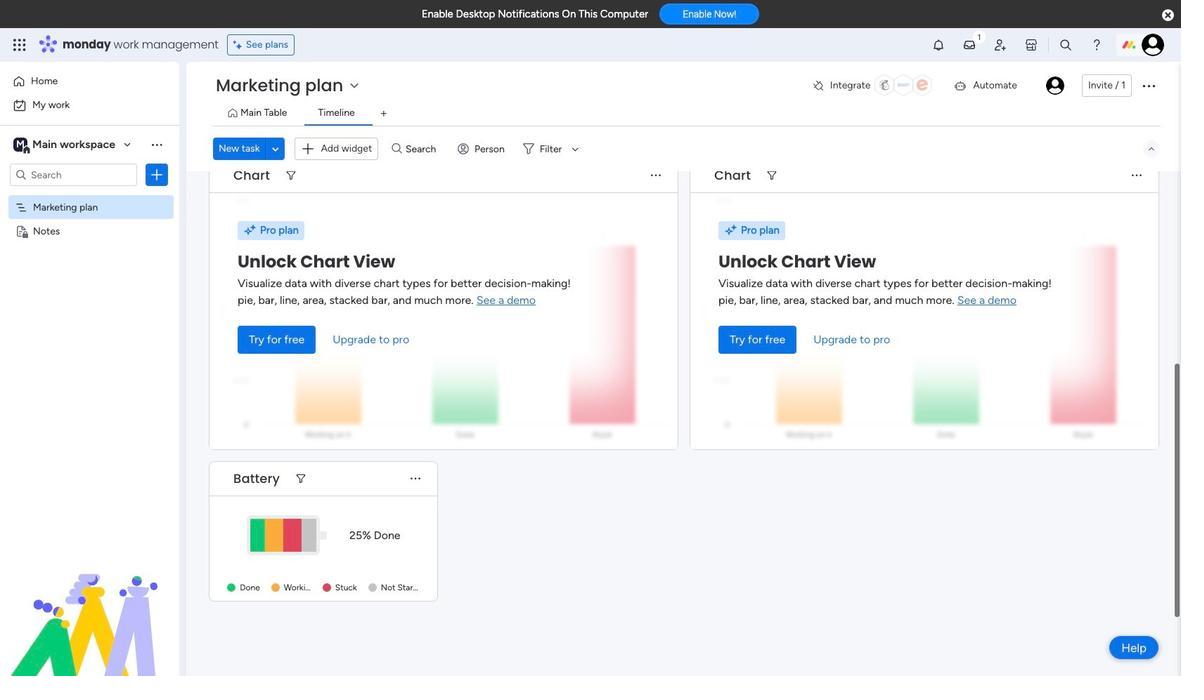 Task type: locate. For each thing, give the bounding box(es) containing it.
angle down image
[[272, 144, 279, 154]]

0 vertical spatial option
[[8, 70, 171, 93]]

options image down workspace options "icon"
[[150, 168, 164, 182]]

1 horizontal spatial options image
[[1140, 77, 1157, 94]]

main content
[[186, 0, 1181, 677]]

1 vertical spatial options image
[[150, 168, 164, 182]]

1 horizontal spatial more dots image
[[1132, 170, 1142, 181]]

1 more dots image from the left
[[651, 170, 661, 181]]

tab
[[372, 103, 395, 125]]

add view image
[[381, 109, 387, 119]]

options image down kendall parks image
[[1140, 77, 1157, 94]]

None field
[[230, 167, 273, 185], [711, 167, 754, 185], [230, 470, 283, 489], [230, 167, 273, 185], [711, 167, 754, 185], [230, 470, 283, 489]]

1 image
[[973, 29, 986, 45]]

Search field
[[402, 139, 444, 159]]

more dots image
[[651, 170, 661, 181], [1132, 170, 1142, 181]]

tab list
[[213, 103, 1160, 126]]

option
[[8, 70, 171, 93], [8, 94, 171, 117], [0, 194, 179, 197]]

0 vertical spatial options image
[[1140, 77, 1157, 94]]

kendall parks image
[[1046, 77, 1064, 95]]

options image
[[1140, 77, 1157, 94], [150, 168, 164, 182]]

help image
[[1090, 38, 1104, 52]]

list box
[[0, 192, 179, 433]]

0 horizontal spatial more dots image
[[651, 170, 661, 181]]

workspace image
[[13, 137, 27, 153]]

0 horizontal spatial options image
[[150, 168, 164, 182]]

lottie animation image
[[0, 535, 179, 677]]

workspace selection element
[[13, 136, 117, 155]]

workspace options image
[[150, 138, 164, 152]]



Task type: vqa. For each thing, say whether or not it's contained in the screenshot.
public dashboard Icon
no



Task type: describe. For each thing, give the bounding box(es) containing it.
notifications image
[[931, 38, 946, 52]]

private board image
[[15, 224, 28, 238]]

v2 search image
[[392, 141, 402, 157]]

2 vertical spatial option
[[0, 194, 179, 197]]

see plans image
[[233, 37, 246, 53]]

Search in workspace field
[[30, 167, 117, 183]]

1 vertical spatial option
[[8, 94, 171, 117]]

arrow down image
[[567, 141, 584, 157]]

kendall parks image
[[1142, 34, 1164, 56]]

lottie animation element
[[0, 535, 179, 677]]

invite members image
[[993, 38, 1007, 52]]

update feed image
[[962, 38, 976, 52]]

2 more dots image from the left
[[1132, 170, 1142, 181]]

dapulse close image
[[1162, 8, 1174, 22]]

collapse image
[[1146, 143, 1157, 155]]

monday marketplace image
[[1024, 38, 1038, 52]]

more dots image
[[411, 474, 420, 485]]

select product image
[[13, 38, 27, 52]]

search everything image
[[1059, 38, 1073, 52]]



